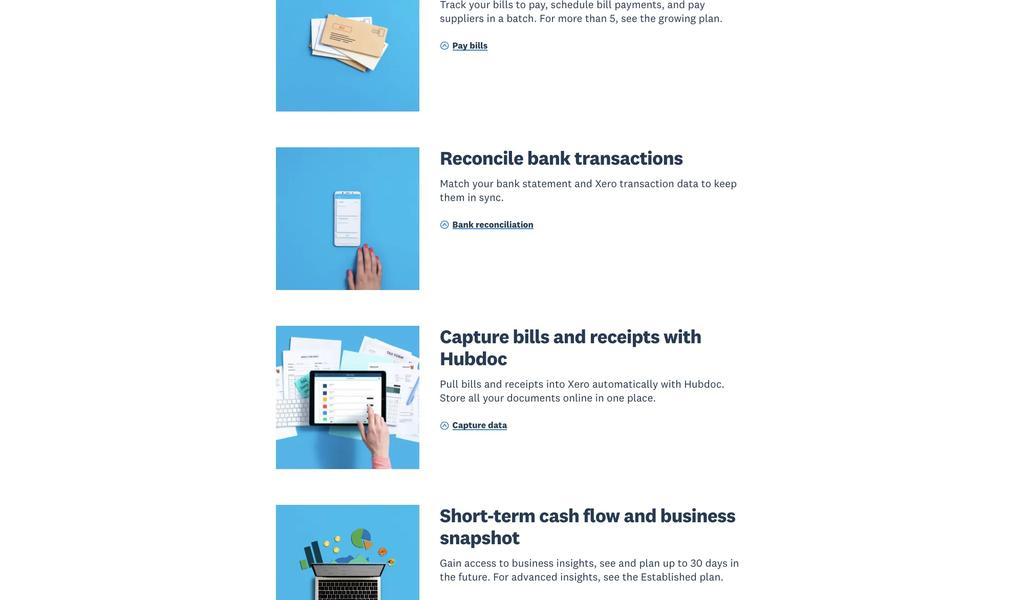 Task type: vqa. For each thing, say whether or not it's contained in the screenshot.
Established
yes



Task type: describe. For each thing, give the bounding box(es) containing it.
your for suppliers
[[469, 0, 490, 11]]

in inside the gain access to business insights, see and plan up to 30 days in the future. for advanced insights, see the established plan.
[[731, 557, 739, 571]]

and inside match your bank statement and xero transaction data to keep them in sync.
[[575, 176, 593, 190]]

track your bills to pay, schedule bill payments, and pay suppliers in a batch. for more than 5, see the growing plan.
[[440, 0, 723, 25]]

and inside short-term cash flow and business snapshot
[[624, 504, 657, 528]]

pay,
[[529, 0, 548, 11]]

established
[[641, 571, 697, 585]]

bills for capture
[[513, 325, 550, 349]]

reconcile
[[440, 146, 524, 170]]

a
[[498, 11, 504, 25]]

and inside pull bills and receipts into xero automatically with hubdoc. store all your documents online in one place.
[[484, 378, 502, 392]]

capture data button
[[440, 420, 507, 434]]

capture data
[[453, 420, 507, 432]]

place.
[[627, 392, 656, 405]]

match your bank statement and xero transaction data to keep them in sync.
[[440, 176, 737, 204]]

bills for pull
[[461, 378, 482, 392]]

1 vertical spatial insights,
[[561, 571, 601, 585]]

5,
[[610, 11, 619, 25]]

1 vertical spatial see
[[600, 557, 616, 571]]

plan. for established
[[700, 571, 724, 585]]

short-
[[440, 504, 494, 528]]

see for 5,
[[621, 11, 638, 25]]

advanced
[[512, 571, 558, 585]]

pull bills and receipts into xero automatically with hubdoc. store all your documents online in one place.
[[440, 378, 725, 405]]

access
[[465, 557, 497, 571]]

keep
[[714, 176, 737, 190]]

statement
[[523, 176, 572, 190]]

track
[[440, 0, 466, 11]]

with inside capture bills and receipts with hubdoc
[[664, 325, 702, 349]]

one
[[607, 392, 625, 405]]

more
[[558, 11, 583, 25]]

transaction
[[620, 176, 675, 190]]

pull
[[440, 378, 459, 392]]

into
[[546, 378, 565, 392]]

documents
[[507, 392, 561, 405]]

bank reconciliation
[[453, 219, 534, 230]]

and inside track your bills to pay, schedule bill payments, and pay suppliers in a batch. for more than 5, see the growing plan.
[[668, 0, 686, 11]]

see for insights,
[[604, 571, 620, 585]]

your for them
[[473, 176, 494, 190]]

in inside pull bills and receipts into xero automatically with hubdoc. store all your documents online in one place.
[[596, 392, 604, 405]]

xero for transactions
[[595, 176, 617, 190]]

receipts for into
[[505, 378, 544, 392]]

your inside pull bills and receipts into xero automatically with hubdoc. store all your documents online in one place.
[[483, 392, 504, 405]]

match
[[440, 176, 470, 190]]

short-term cash flow and business snapshot
[[440, 504, 736, 550]]

sync.
[[479, 190, 504, 204]]

plan. for growing
[[699, 11, 723, 25]]

bank
[[453, 219, 474, 230]]

in inside track your bills to pay, schedule bill payments, and pay suppliers in a batch. for more than 5, see the growing plan.
[[487, 11, 496, 25]]

pay
[[453, 40, 468, 51]]

capture for capture bills and receipts with hubdoc
[[440, 325, 509, 349]]

1 horizontal spatial bank
[[528, 146, 571, 170]]

and inside the gain access to business insights, see and plan up to 30 days in the future. for advanced insights, see the established plan.
[[619, 557, 637, 571]]

than
[[585, 11, 607, 25]]

xero for and
[[568, 378, 590, 392]]



Task type: locate. For each thing, give the bounding box(es) containing it.
0 vertical spatial receipts
[[590, 325, 660, 349]]

reconciliation
[[476, 219, 534, 230]]

pay bills button
[[440, 40, 488, 54]]

to inside match your bank statement and xero transaction data to keep them in sync.
[[702, 176, 712, 190]]

with inside pull bills and receipts into xero automatically with hubdoc. store all your documents online in one place.
[[661, 378, 682, 392]]

in right days
[[731, 557, 739, 571]]

0 vertical spatial bank
[[528, 146, 571, 170]]

insights, down short-term cash flow and business snapshot
[[557, 557, 597, 571]]

plan
[[639, 557, 660, 571]]

bank reconciliation button
[[440, 219, 534, 233]]

xero inside pull bills and receipts into xero automatically with hubdoc. store all your documents online in one place.
[[568, 378, 590, 392]]

receipts inside pull bills and receipts into xero automatically with hubdoc. store all your documents online in one place.
[[505, 378, 544, 392]]

capture inside button
[[453, 420, 486, 432]]

in left one
[[596, 392, 604, 405]]

them
[[440, 190, 465, 204]]

the for gain access to business insights, see and plan up to 30 days in the future. for advanced insights, see the established plan.
[[623, 571, 639, 585]]

plan. down pay
[[699, 11, 723, 25]]

receipts inside capture bills and receipts with hubdoc
[[590, 325, 660, 349]]

to left 30
[[678, 557, 688, 571]]

data inside match your bank statement and xero transaction data to keep them in sync.
[[677, 176, 699, 190]]

your inside track your bills to pay, schedule bill payments, and pay suppliers in a batch. for more than 5, see the growing plan.
[[469, 0, 490, 11]]

suppliers
[[440, 11, 484, 25]]

xero inside match your bank statement and xero transaction data to keep them in sync.
[[595, 176, 617, 190]]

1 vertical spatial bank
[[497, 176, 520, 190]]

growing
[[659, 11, 696, 25]]

bills
[[493, 0, 513, 11], [470, 40, 488, 51], [513, 325, 550, 349], [461, 378, 482, 392]]

0 vertical spatial insights,
[[557, 557, 597, 571]]

1 vertical spatial xero
[[568, 378, 590, 392]]

xero up online
[[568, 378, 590, 392]]

1 horizontal spatial data
[[677, 176, 699, 190]]

receipts
[[590, 325, 660, 349], [505, 378, 544, 392]]

data down documents on the bottom
[[488, 420, 507, 432]]

the left established
[[623, 571, 639, 585]]

for down pay,
[[540, 11, 555, 25]]

see inside track your bills to pay, schedule bill payments, and pay suppliers in a batch. for more than 5, see the growing plan.
[[621, 11, 638, 25]]

1 vertical spatial with
[[661, 378, 682, 392]]

in left a
[[487, 11, 496, 25]]

to left keep
[[702, 176, 712, 190]]

30
[[691, 557, 703, 571]]

store
[[440, 392, 466, 405]]

schedule
[[551, 0, 594, 11]]

the for track your bills to pay, schedule bill payments, and pay suppliers in a batch. for more than 5, see the growing plan.
[[640, 11, 656, 25]]

the inside track your bills to pay, schedule bill payments, and pay suppliers in a batch. for more than 5, see the growing plan.
[[640, 11, 656, 25]]

all
[[468, 392, 480, 405]]

1 horizontal spatial business
[[661, 504, 736, 528]]

data inside button
[[488, 420, 507, 432]]

receipts for with
[[590, 325, 660, 349]]

to right the access on the left bottom
[[499, 557, 509, 571]]

bills inside pull bills and receipts into xero automatically with hubdoc. store all your documents online in one place.
[[461, 378, 482, 392]]

bills for pay
[[470, 40, 488, 51]]

0 vertical spatial see
[[621, 11, 638, 25]]

snapshot
[[440, 526, 520, 550]]

hubdoc.
[[684, 378, 725, 392]]

capture for capture data
[[453, 420, 486, 432]]

plan.
[[699, 11, 723, 25], [700, 571, 724, 585]]

receipts up documents on the bottom
[[505, 378, 544, 392]]

1 vertical spatial business
[[512, 557, 554, 571]]

business
[[661, 504, 736, 528], [512, 557, 554, 571]]

1 vertical spatial your
[[473, 176, 494, 190]]

0 horizontal spatial data
[[488, 420, 507, 432]]

plan. down days
[[700, 571, 724, 585]]

business up the advanced
[[512, 557, 554, 571]]

the down payments, on the right
[[640, 11, 656, 25]]

for inside track your bills to pay, schedule bill payments, and pay suppliers in a batch. for more than 5, see the growing plan.
[[540, 11, 555, 25]]

the
[[640, 11, 656, 25], [440, 571, 456, 585], [623, 571, 639, 585]]

batch.
[[507, 11, 537, 25]]

bank up statement
[[528, 146, 571, 170]]

bank inside match your bank statement and xero transaction data to keep them in sync.
[[497, 176, 520, 190]]

term
[[494, 504, 536, 528]]

1 vertical spatial for
[[493, 571, 509, 585]]

and up growing
[[668, 0, 686, 11]]

capture bills and receipts with hubdoc
[[440, 325, 702, 371]]

data
[[677, 176, 699, 190], [488, 420, 507, 432]]

1 vertical spatial capture
[[453, 420, 486, 432]]

for
[[540, 11, 555, 25], [493, 571, 509, 585]]

and down "hubdoc"
[[484, 378, 502, 392]]

and left plan
[[619, 557, 637, 571]]

see
[[621, 11, 638, 25], [600, 557, 616, 571], [604, 571, 620, 585]]

bank up sync.
[[497, 176, 520, 190]]

0 horizontal spatial receipts
[[505, 378, 544, 392]]

and
[[668, 0, 686, 11], [575, 176, 593, 190], [554, 325, 586, 349], [484, 378, 502, 392], [624, 504, 657, 528], [619, 557, 637, 571]]

plan. inside the gain access to business insights, see and plan up to 30 days in the future. for advanced insights, see the established plan.
[[700, 571, 724, 585]]

1 vertical spatial data
[[488, 420, 507, 432]]

your up sync.
[[473, 176, 494, 190]]

0 vertical spatial for
[[540, 11, 555, 25]]

0 vertical spatial data
[[677, 176, 699, 190]]

capture
[[440, 325, 509, 349], [453, 420, 486, 432]]

receipts up automatically
[[590, 325, 660, 349]]

0 horizontal spatial the
[[440, 571, 456, 585]]

payments,
[[615, 0, 665, 11]]

0 horizontal spatial for
[[493, 571, 509, 585]]

0 vertical spatial xero
[[595, 176, 617, 190]]

pay bills
[[453, 40, 488, 51]]

cash
[[540, 504, 580, 528]]

reconcile bank transactions
[[440, 146, 683, 170]]

to inside track your bills to pay, schedule bill payments, and pay suppliers in a batch. for more than 5, see the growing plan.
[[516, 0, 526, 11]]

2 vertical spatial your
[[483, 392, 504, 405]]

business inside short-term cash flow and business snapshot
[[661, 504, 736, 528]]

xero
[[595, 176, 617, 190], [568, 378, 590, 392]]

in
[[487, 11, 496, 25], [468, 190, 477, 204], [596, 392, 604, 405], [731, 557, 739, 571]]

future.
[[459, 571, 491, 585]]

0 vertical spatial capture
[[440, 325, 509, 349]]

1 vertical spatial receipts
[[505, 378, 544, 392]]

in inside match your bank statement and xero transaction data to keep them in sync.
[[468, 190, 477, 204]]

1 vertical spatial plan.
[[700, 571, 724, 585]]

2 horizontal spatial the
[[640, 11, 656, 25]]

1 horizontal spatial xero
[[595, 176, 617, 190]]

pay
[[688, 0, 706, 11]]

capture inside capture bills and receipts with hubdoc
[[440, 325, 509, 349]]

business inside the gain access to business insights, see and plan up to 30 days in the future. for advanced insights, see the established plan.
[[512, 557, 554, 571]]

plan. inside track your bills to pay, schedule bill payments, and pay suppliers in a batch. for more than 5, see the growing plan.
[[699, 11, 723, 25]]

your inside match your bank statement and xero transaction data to keep them in sync.
[[473, 176, 494, 190]]

bills inside button
[[470, 40, 488, 51]]

online
[[563, 392, 593, 405]]

transactions
[[575, 146, 683, 170]]

days
[[706, 557, 728, 571]]

for down the access on the left bottom
[[493, 571, 509, 585]]

0 vertical spatial with
[[664, 325, 702, 349]]

1 horizontal spatial the
[[623, 571, 639, 585]]

bills inside capture bills and receipts with hubdoc
[[513, 325, 550, 349]]

and down reconcile bank transactions
[[575, 176, 593, 190]]

and right flow
[[624, 504, 657, 528]]

in right them
[[468, 190, 477, 204]]

bank
[[528, 146, 571, 170], [497, 176, 520, 190]]

0 horizontal spatial business
[[512, 557, 554, 571]]

your up suppliers
[[469, 0, 490, 11]]

insights, right the advanced
[[561, 571, 601, 585]]

automatically
[[593, 378, 659, 392]]

0 horizontal spatial xero
[[568, 378, 590, 392]]

and up the into
[[554, 325, 586, 349]]

xero down transactions
[[595, 176, 617, 190]]

0 vertical spatial plan.
[[699, 11, 723, 25]]

bills inside track your bills to pay, schedule bill payments, and pay suppliers in a batch. for more than 5, see the growing plan.
[[493, 0, 513, 11]]

with
[[664, 325, 702, 349], [661, 378, 682, 392]]

2 vertical spatial see
[[604, 571, 620, 585]]

your right all
[[483, 392, 504, 405]]

to up "batch."
[[516, 0, 526, 11]]

for inside the gain access to business insights, see and plan up to 30 days in the future. for advanced insights, see the established plan.
[[493, 571, 509, 585]]

1 horizontal spatial receipts
[[590, 325, 660, 349]]

0 horizontal spatial bank
[[497, 176, 520, 190]]

0 vertical spatial business
[[661, 504, 736, 528]]

insights,
[[557, 557, 597, 571], [561, 571, 601, 585]]

and inside capture bills and receipts with hubdoc
[[554, 325, 586, 349]]

up
[[663, 557, 675, 571]]

0 vertical spatial your
[[469, 0, 490, 11]]

to
[[516, 0, 526, 11], [702, 176, 712, 190], [499, 557, 509, 571], [678, 557, 688, 571]]

gain
[[440, 557, 462, 571]]

the down gain
[[440, 571, 456, 585]]

flow
[[583, 504, 620, 528]]

gain access to business insights, see and plan up to 30 days in the future. for advanced insights, see the established plan.
[[440, 557, 739, 585]]

1 horizontal spatial for
[[540, 11, 555, 25]]

business up 30
[[661, 504, 736, 528]]

your
[[469, 0, 490, 11], [473, 176, 494, 190], [483, 392, 504, 405]]

hubdoc
[[440, 347, 507, 371]]

bill
[[597, 0, 612, 11]]

data left keep
[[677, 176, 699, 190]]



